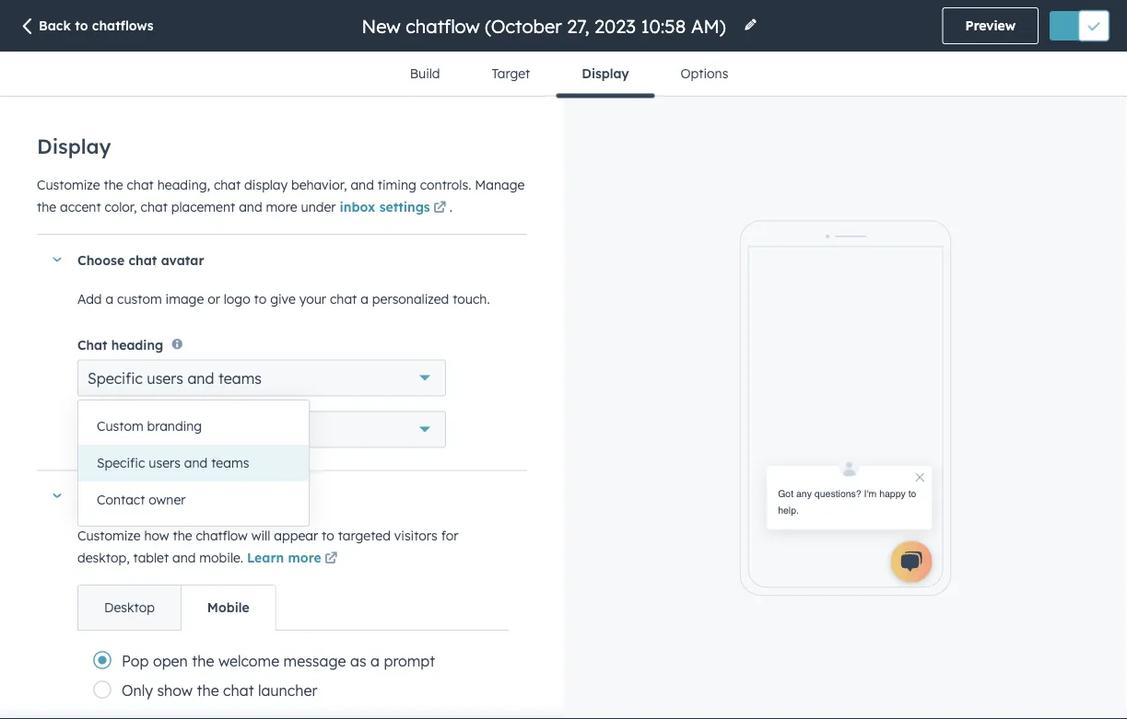 Task type: locate. For each thing, give the bounding box(es) containing it.
image
[[166, 291, 204, 307]]

teams inside button
[[211, 455, 249, 471]]

as
[[350, 652, 366, 671]]

a
[[105, 291, 113, 307], [361, 291, 369, 307], [371, 652, 380, 671]]

more left under
[[266, 199, 297, 215]]

1 chat from the top
[[77, 337, 107, 353]]

1 vertical spatial customize
[[77, 528, 141, 544]]

show
[[157, 682, 193, 700]]

choose
[[77, 252, 125, 268]]

chat inside dropdown button
[[77, 488, 108, 504]]

and right tablet
[[172, 550, 196, 566]]

0 vertical spatial specific users and teams
[[88, 369, 262, 387]]

1 vertical spatial display
[[37, 134, 111, 159]]

tab list containing desktop
[[77, 585, 276, 631]]

chat
[[77, 337, 107, 353], [77, 488, 108, 504]]

1 vertical spatial display
[[112, 488, 158, 504]]

pop open the welcome message as a prompt
[[122, 652, 435, 671]]

specific users and teams
[[88, 369, 262, 387], [97, 455, 249, 471]]

1 vertical spatial users
[[149, 455, 181, 471]]

options button
[[655, 52, 754, 96]]

1 horizontal spatial display
[[582, 65, 629, 82]]

to left give
[[254, 291, 267, 307]]

2 chat from the top
[[77, 488, 108, 504]]

chat up 'custom'
[[129, 252, 157, 268]]

customize inside customize how the chatflow will appear to targeted visitors for desktop, tablet and mobile.
[[77, 528, 141, 544]]

chat up placement
[[214, 177, 241, 193]]

the
[[104, 177, 123, 193], [37, 199, 56, 215], [173, 528, 192, 544], [192, 652, 214, 671], [197, 682, 219, 700]]

0 vertical spatial teams
[[218, 369, 262, 387]]

specific up contact at left bottom
[[97, 455, 145, 471]]

custom
[[97, 418, 144, 435]]

questions?
[[815, 488, 861, 499]]

funky town
[[121, 422, 187, 436]]

link opens in a new window image
[[433, 197, 446, 219], [433, 202, 446, 215], [325, 548, 338, 570], [325, 553, 338, 566]]

0 vertical spatial chat
[[77, 337, 107, 353]]

specific users and teams up the branding
[[88, 369, 262, 387]]

specific users and teams button
[[78, 445, 309, 482]]

and up behavior
[[184, 455, 208, 471]]

town
[[159, 422, 187, 436]]

visitors
[[394, 528, 438, 544]]

chat right "color,"
[[141, 199, 168, 215]]

to inside customize how the chatflow will appear to targeted visitors for desktop, tablet and mobile.
[[322, 528, 334, 544]]

1 vertical spatial more
[[288, 550, 321, 566]]

specific
[[88, 369, 143, 387], [97, 455, 145, 471]]

chat inside dropdown button
[[129, 252, 157, 268]]

users
[[147, 369, 183, 387], [149, 455, 181, 471]]

navigation
[[384, 52, 754, 98]]

0 vertical spatial display
[[582, 65, 629, 82]]

only show the chat launcher
[[122, 682, 317, 700]]

0 vertical spatial display
[[244, 177, 288, 193]]

a inside tab panel
[[371, 652, 380, 671]]

to
[[75, 18, 88, 34], [254, 291, 267, 307], [908, 488, 916, 499], [322, 528, 334, 544]]

chat display behavior
[[77, 488, 220, 504]]

learn more
[[247, 550, 321, 566]]

tab panel
[[77, 630, 508, 720]]

None field
[[360, 13, 732, 38]]

0 vertical spatial users
[[147, 369, 183, 387]]

inbox settings
[[340, 199, 430, 215]]

display
[[582, 65, 629, 82], [37, 134, 111, 159]]

got any questions? i'm happy to help. status
[[778, 486, 920, 519]]

only
[[122, 682, 153, 700]]

display button
[[556, 52, 655, 98]]

users down heading
[[147, 369, 183, 387]]

1 horizontal spatial display
[[244, 177, 288, 193]]

got any questions? i'm happy to help.
[[778, 488, 916, 516]]

specific users and teams inside specific users and teams popup button
[[88, 369, 262, 387]]

customize inside customize the chat heading, chat display behavior, and timing controls. manage the accent color, chat placement and more under
[[37, 177, 100, 193]]

your
[[299, 291, 326, 307]]

inbox settings link
[[340, 197, 450, 219]]

link opens in a new window image inside learn more link
[[325, 553, 338, 566]]

the right open
[[192, 652, 214, 671]]

0 horizontal spatial display
[[112, 488, 158, 504]]

heading,
[[157, 177, 210, 193]]

specific inside button
[[97, 455, 145, 471]]

welcome message status
[[752, 455, 932, 531]]

the left accent
[[37, 199, 56, 215]]

controls.
[[420, 177, 471, 193]]

display left behavior,
[[244, 177, 288, 193]]

to right back
[[75, 18, 88, 34]]

touch.
[[453, 291, 490, 307]]

teams down funky town popup button
[[211, 455, 249, 471]]

1 vertical spatial chat
[[77, 488, 108, 504]]

1 vertical spatial teams
[[211, 455, 249, 471]]

specific down the chat heading
[[88, 369, 143, 387]]

preview button
[[943, 7, 1039, 44]]

contact owner
[[97, 492, 186, 508]]

0 vertical spatial more
[[266, 199, 297, 215]]

customize for the
[[37, 177, 100, 193]]

add a custom image or logo to give your chat a personalized touch.
[[77, 291, 490, 307]]

to right happy
[[908, 488, 916, 499]]

1 vertical spatial specific users and teams
[[97, 455, 249, 471]]

more
[[266, 199, 297, 215], [288, 550, 321, 566]]

the for customize
[[173, 528, 192, 544]]

2 horizontal spatial a
[[371, 652, 380, 671]]

avatar
[[161, 252, 204, 268]]

a left personalized on the left of page
[[361, 291, 369, 307]]

desktop link
[[78, 586, 181, 630]]

mobile
[[207, 600, 249, 616]]

the right how
[[173, 528, 192, 544]]

more down appear
[[288, 550, 321, 566]]

list box
[[78, 401, 309, 526]]

got any questions? i'm happy to help. button
[[766, 455, 932, 531]]

to right appear
[[322, 528, 334, 544]]

0 vertical spatial specific
[[88, 369, 143, 387]]

teams up funky town popup button
[[218, 369, 262, 387]]

list box containing custom branding
[[78, 401, 309, 526]]

1 horizontal spatial a
[[361, 291, 369, 307]]

and up custom branding button
[[187, 369, 214, 387]]

chat right caret image
[[77, 488, 108, 504]]

the inside customize how the chatflow will appear to targeted visitors for desktop, tablet and mobile.
[[173, 528, 192, 544]]

a right as
[[371, 652, 380, 671]]

got
[[778, 488, 794, 499]]

chatflow
[[196, 528, 248, 544]]

customize
[[37, 177, 100, 193], [77, 528, 141, 544]]

and up inbox
[[351, 177, 374, 193]]

how
[[144, 528, 169, 544]]

1 vertical spatial specific
[[97, 455, 145, 471]]

.
[[450, 199, 453, 215]]

chat left heading
[[77, 337, 107, 353]]

users down town
[[149, 455, 181, 471]]

teams
[[218, 369, 262, 387], [211, 455, 249, 471]]

tab list
[[77, 585, 276, 631]]

and inside button
[[184, 455, 208, 471]]

chat up "color,"
[[127, 177, 154, 193]]

customize up accent
[[37, 177, 100, 193]]

and
[[351, 177, 374, 193], [239, 199, 262, 215], [187, 369, 214, 387], [184, 455, 208, 471], [172, 550, 196, 566]]

back to chatflows button
[[18, 17, 154, 37]]

customize up desktop,
[[77, 528, 141, 544]]

chat down welcome
[[223, 682, 254, 700]]

tab panel containing pop open the welcome message as a prompt
[[77, 630, 508, 720]]

specific users and teams down town
[[97, 455, 249, 471]]

mobile link
[[181, 586, 275, 630]]

will
[[251, 528, 270, 544]]

customize how the chatflow will appear to targeted visitors for desktop, tablet and mobile.
[[77, 528, 459, 566]]

build button
[[384, 52, 466, 96]]

the for pop
[[192, 652, 214, 671]]

a right 'add'
[[105, 291, 113, 307]]

personalized
[[372, 291, 449, 307]]

any
[[796, 488, 812, 499]]

chat heading
[[77, 337, 163, 353]]

0 vertical spatial customize
[[37, 177, 100, 193]]

customize for tablet
[[77, 528, 141, 544]]

chat right your
[[330, 291, 357, 307]]

display up how
[[112, 488, 158, 504]]

the right the show
[[197, 682, 219, 700]]

logo
[[224, 291, 250, 307]]



Task type: vqa. For each thing, say whether or not it's contained in the screenshot.
'If there is no contact owner, assign to'
no



Task type: describe. For each thing, give the bounding box(es) containing it.
the up "color,"
[[104, 177, 123, 193]]

link opens in a new window image inside inbox settings link
[[433, 202, 446, 215]]

caret image
[[52, 258, 63, 262]]

open
[[153, 652, 188, 671]]

display inside the chat display behavior dropdown button
[[112, 488, 158, 504]]

close image
[[197, 425, 204, 433]]

chatflows
[[92, 18, 154, 34]]

preview
[[966, 18, 1016, 34]]

behavior
[[162, 488, 220, 504]]

target
[[492, 65, 530, 82]]

caret image
[[52, 494, 63, 499]]

for
[[441, 528, 459, 544]]

welcome
[[218, 652, 279, 671]]

color,
[[105, 199, 137, 215]]

timing
[[378, 177, 416, 193]]

navigation containing build
[[384, 52, 754, 98]]

happy
[[879, 488, 906, 499]]

0 horizontal spatial a
[[105, 291, 113, 307]]

specific inside popup button
[[88, 369, 143, 387]]

appear
[[274, 528, 318, 544]]

funky town button
[[77, 411, 446, 448]]

to inside got any questions? i'm happy to help.
[[908, 488, 916, 499]]

branding
[[147, 418, 202, 435]]

learn more link
[[247, 548, 341, 570]]

display inside customize the chat heading, chat display behavior, and timing controls. manage the accent color, chat placement and more under
[[244, 177, 288, 193]]

behavior,
[[291, 177, 347, 193]]

users inside specific users and teams button
[[149, 455, 181, 471]]

learn
[[247, 550, 284, 566]]

back to chatflows
[[39, 18, 154, 34]]

users inside specific users and teams popup button
[[147, 369, 183, 387]]

display inside button
[[582, 65, 629, 82]]

desktop,
[[77, 550, 130, 566]]

0 horizontal spatial display
[[37, 134, 111, 159]]

desktop
[[104, 600, 155, 616]]

specific users and teams button
[[77, 360, 446, 397]]

message
[[284, 652, 346, 671]]

target button
[[466, 52, 556, 96]]

custom branding
[[97, 418, 202, 435]]

and inside customize how the chatflow will appear to targeted visitors for desktop, tablet and mobile.
[[172, 550, 196, 566]]

placement
[[171, 199, 235, 215]]

launcher
[[258, 682, 317, 700]]

tablet
[[133, 550, 169, 566]]

back
[[39, 18, 71, 34]]

under
[[301, 199, 336, 215]]

custom branding button
[[78, 408, 309, 445]]

prompt
[[384, 652, 435, 671]]

owner
[[149, 492, 186, 508]]

targeted
[[338, 528, 391, 544]]

options
[[681, 65, 728, 82]]

chat display behavior button
[[37, 471, 508, 521]]

help.
[[778, 505, 799, 516]]

add
[[77, 291, 102, 307]]

mobile.
[[199, 550, 243, 566]]

customize the chat heading, chat display behavior, and timing controls. manage the accent color, chat placement and more under
[[37, 177, 525, 215]]

contact owner button
[[78, 482, 309, 519]]

and inside popup button
[[187, 369, 214, 387]]

chat for chat display behavior
[[77, 488, 108, 504]]

build
[[410, 65, 440, 82]]

i'm
[[864, 488, 877, 499]]

pop
[[122, 652, 149, 671]]

the for only
[[197, 682, 219, 700]]

specific users and teams inside specific users and teams button
[[97, 455, 249, 471]]

or
[[208, 291, 220, 307]]

give
[[270, 291, 296, 307]]

custom
[[117, 291, 162, 307]]

teams inside popup button
[[218, 369, 262, 387]]

manage
[[475, 177, 525, 193]]

funky
[[121, 422, 155, 436]]

more inside customize the chat heading, chat display behavior, and timing controls. manage the accent color, chat placement and more under
[[266, 199, 297, 215]]

contact
[[97, 492, 145, 508]]

accent
[[60, 199, 101, 215]]

settings
[[379, 199, 430, 215]]

choose chat avatar
[[77, 252, 204, 268]]

inbox
[[340, 199, 375, 215]]

chat for chat heading
[[77, 337, 107, 353]]

heading
[[111, 337, 163, 353]]

to inside button
[[75, 18, 88, 34]]

and right placement
[[239, 199, 262, 215]]

choose chat avatar button
[[37, 235, 508, 285]]



